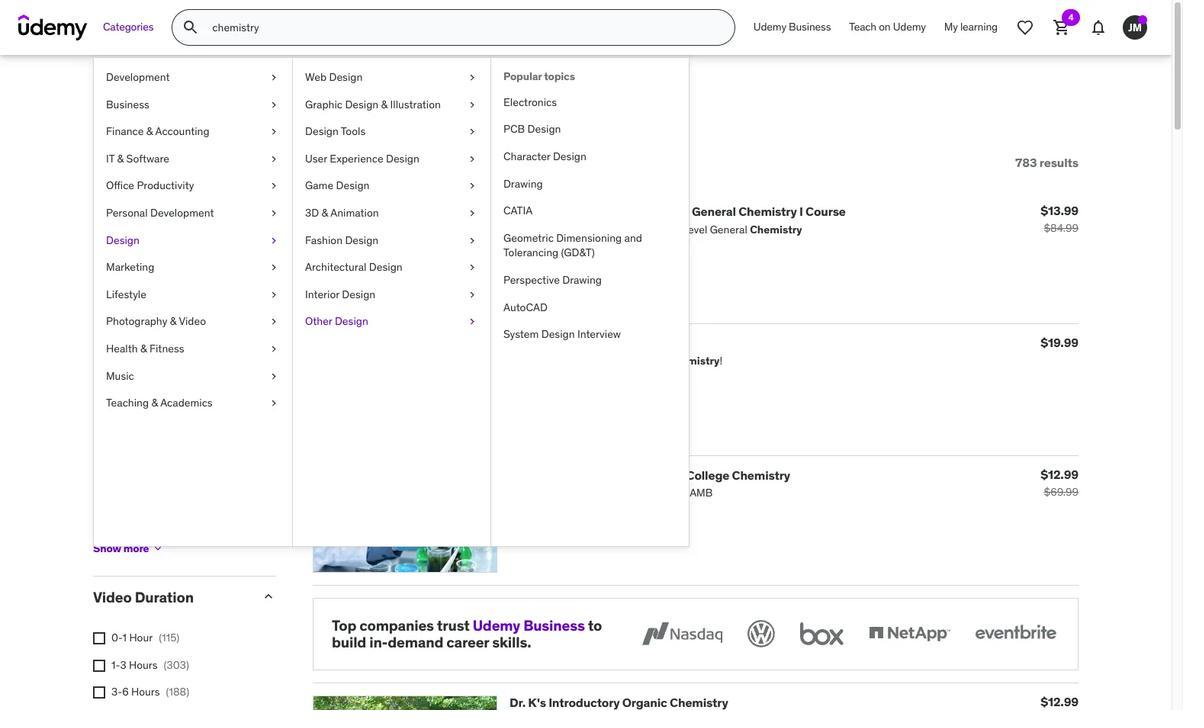 Task type: vqa. For each thing, say whether or not it's contained in the screenshot.
'Popular topics'
yes



Task type: describe. For each thing, give the bounding box(es) containing it.
interior design
[[305, 287, 375, 301]]

show
[[93, 542, 121, 555]]

design for system design interview
[[541, 327, 575, 341]]

language button
[[93, 386, 249, 405]]

3-
[[111, 685, 122, 699]]

personal development
[[106, 206, 214, 220]]

fashion design
[[305, 233, 379, 247]]

trust
[[437, 616, 470, 634]]

experience
[[330, 152, 383, 165]]

game design
[[305, 179, 370, 193]]

teaching
[[106, 396, 149, 410]]

photography
[[106, 315, 167, 328]]

xsmall image inside the photography & video link
[[268, 315, 280, 330]]

hour
[[129, 631, 153, 645]]

eventbrite image
[[972, 617, 1060, 650]]

$84.99
[[1044, 222, 1079, 235]]

user
[[305, 152, 327, 165]]

1-
[[111, 658, 120, 672]]

other design link
[[293, 308, 491, 336]]

design down personal
[[106, 233, 139, 247]]

semester
[[635, 204, 689, 219]]

xsmall image inside game design link
[[466, 179, 478, 194]]

$12.99 for $12.99
[[1041, 694, 1079, 710]]

design tools link
[[293, 118, 491, 146]]

character design
[[503, 150, 586, 163]]

health & fitness
[[106, 342, 184, 355]]

demand
[[388, 633, 443, 652]]

chemistry for general
[[739, 204, 797, 219]]

wishlist image
[[1016, 18, 1034, 37]]

general
[[692, 204, 736, 219]]

fashion
[[305, 233, 343, 247]]

1 horizontal spatial udemy
[[754, 20, 786, 34]]

$13.99 $84.99
[[1041, 203, 1079, 235]]

my learning link
[[935, 9, 1007, 46]]

you have alerts image
[[1138, 15, 1147, 24]]

learning
[[960, 20, 998, 34]]

3.0
[[168, 341, 183, 355]]

pcb design
[[503, 122, 561, 136]]

design for interior design
[[342, 287, 375, 301]]

career
[[446, 633, 489, 652]]

chemistry for college
[[732, 467, 790, 483]]

submit search image
[[182, 18, 200, 37]]

udemy business
[[754, 20, 831, 34]]

jm link
[[1117, 9, 1153, 46]]

0 vertical spatial video
[[179, 315, 206, 328]]

results for 783 results
[[1040, 155, 1079, 170]]

dr. k's complete first semester general chemistry i course
[[510, 204, 846, 219]]

interior
[[305, 287, 339, 301]]

office productivity
[[106, 179, 194, 193]]

box image
[[796, 617, 848, 650]]

more
[[123, 542, 149, 555]]

user experience design link
[[293, 146, 491, 173]]

school
[[620, 467, 660, 483]]

tools
[[341, 124, 366, 138]]

popular topics
[[503, 69, 575, 83]]

video duration button
[[93, 588, 249, 607]]

1 vertical spatial small image
[[261, 387, 276, 402]]

& for health & fitness
[[140, 342, 147, 355]]

& for 3d & animation
[[322, 206, 328, 220]]

design for fashion design
[[345, 233, 379, 247]]

0 horizontal spatial drawing
[[503, 177, 543, 190]]

interview
[[577, 327, 621, 341]]

character
[[503, 150, 550, 163]]

783 for 783 results for "chemistry"
[[93, 90, 137, 121]]

xsmall image inside development link
[[268, 70, 280, 85]]

xsmall image for lifestyle
[[268, 287, 280, 302]]

course
[[806, 204, 846, 219]]

categories
[[103, 20, 154, 34]]

health
[[106, 342, 138, 355]]

duration
[[135, 588, 194, 607]]

lifestyle
[[106, 287, 146, 301]]

game
[[305, 179, 334, 193]]

& for it & software
[[117, 152, 124, 165]]

teach on udemy link
[[840, 9, 935, 46]]

$69.99
[[1044, 485, 1079, 499]]

personal
[[106, 206, 148, 220]]

udemy image
[[18, 14, 88, 40]]

geometric dimensioning and tolerancing (gd&t)
[[503, 231, 642, 260]]

skills.
[[492, 633, 531, 652]]

high
[[591, 467, 618, 483]]

3.5 & up
[[168, 314, 207, 328]]

$12.99 for $12.99 $69.99
[[1041, 467, 1079, 482]]

783 results for "chemistry"
[[93, 90, 403, 121]]

xsmall image inside personal development link
[[268, 206, 280, 221]]

results for 783 results for "chemistry"
[[142, 90, 221, 121]]

my
[[944, 20, 958, 34]]

& for photography & video
[[170, 315, 176, 328]]

the
[[510, 467, 531, 483]]

design for character design
[[553, 150, 586, 163]]

dr.
[[510, 204, 526, 219]]

in-
[[369, 633, 388, 652]]

& inside graphic design & illustration link
[[381, 97, 388, 111]]

0-
[[111, 631, 122, 645]]

electronics link
[[491, 89, 689, 116]]

geometric
[[503, 231, 554, 245]]

xsmall image for web design
[[466, 70, 478, 85]]

catia
[[503, 204, 533, 218]]

to
[[588, 616, 602, 634]]

design for web design
[[329, 70, 363, 84]]

web
[[305, 70, 327, 84]]

personal development link
[[94, 200, 292, 227]]

user experience design
[[305, 152, 419, 165]]

783 results
[[1015, 155, 1079, 170]]

i
[[799, 204, 803, 219]]

graphic
[[305, 97, 343, 111]]

& for teaching & academics
[[151, 396, 158, 410]]

"chemistry"
[[264, 90, 403, 121]]

development inside personal development link
[[150, 206, 214, 220]]

architectural
[[305, 260, 367, 274]]

1 vertical spatial complete
[[533, 467, 589, 483]]

academics
[[160, 396, 213, 410]]

design inside user experience design link
[[386, 152, 419, 165]]

1-3 hours (303)
[[111, 658, 189, 672]]

the complete high school and college chemistry
[[510, 467, 790, 483]]

dimensioning
[[556, 231, 622, 245]]

xsmall image for 3d & animation
[[466, 206, 478, 221]]

783 results status
[[1015, 155, 1079, 170]]

marketing
[[106, 260, 154, 274]]

and inside geometric dimensioning and tolerancing (gd&t)
[[624, 231, 642, 245]]

health & fitness link
[[94, 336, 292, 363]]



Task type: locate. For each thing, give the bounding box(es) containing it.
design up animation
[[336, 179, 370, 193]]

up for 3.0 & up
[[195, 341, 207, 355]]

and right school
[[662, 467, 684, 483]]

on
[[879, 20, 891, 34]]

game design link
[[293, 173, 491, 200]]

& right it
[[117, 152, 124, 165]]

& inside the photography & video link
[[170, 315, 176, 328]]

0 vertical spatial $12.99
[[1041, 467, 1079, 482]]

xsmall image for other design
[[466, 315, 478, 330]]

graphic design & illustration
[[305, 97, 441, 111]]

chemistry
[[739, 204, 797, 219], [732, 467, 790, 483]]

& right "3.0"
[[186, 341, 192, 355]]

finance
[[106, 124, 144, 138]]

& for 3.0 & up
[[186, 341, 192, 355]]

xsmall image inside architectural design link
[[466, 260, 478, 275]]

design right system
[[541, 327, 575, 341]]

design for pcb design
[[528, 122, 561, 136]]

2 up from the top
[[195, 341, 207, 355]]

1 $12.99 from the top
[[1041, 467, 1079, 482]]

1 vertical spatial udemy business link
[[473, 616, 585, 634]]

xsmall image for music
[[268, 369, 280, 384]]

1 vertical spatial chemistry
[[732, 467, 790, 483]]

teaching & academics link
[[94, 390, 292, 417]]

(115)
[[159, 631, 179, 645]]

1 vertical spatial $12.99
[[1041, 694, 1079, 710]]

0-1 hour (115)
[[111, 631, 179, 645]]

& inside finance & accounting link
[[146, 124, 153, 138]]

drawing link
[[491, 171, 689, 198]]

1 horizontal spatial and
[[662, 467, 684, 483]]

português
[[111, 538, 161, 551]]

xsmall image inside web design link
[[466, 70, 478, 85]]

drawing down (gd&t) at the top of the page
[[562, 273, 602, 287]]

shopping cart with 4 items image
[[1053, 18, 1071, 37]]

teach on udemy
[[849, 20, 926, 34]]

2 vertical spatial business
[[523, 616, 585, 634]]

design down fashion design link
[[369, 260, 403, 274]]

design down architectural design
[[342, 287, 375, 301]]

xsmall image for show more
[[152, 543, 164, 555]]

character design link
[[491, 143, 689, 171]]

(303)
[[164, 658, 189, 672]]

xsmall image inside finance & accounting link
[[268, 124, 280, 139]]

design inside system design interview link
[[541, 327, 575, 341]]

design inside "other design" link
[[335, 315, 368, 328]]

udemy business link
[[744, 9, 840, 46], [473, 616, 585, 634]]

0 vertical spatial hours
[[129, 658, 158, 672]]

design down graphic
[[305, 124, 339, 138]]

design
[[329, 70, 363, 84], [345, 97, 379, 111], [528, 122, 561, 136], [305, 124, 339, 138], [553, 150, 586, 163], [386, 152, 419, 165], [336, 179, 370, 193], [106, 233, 139, 247], [345, 233, 379, 247], [369, 260, 403, 274], [342, 287, 375, 301], [335, 315, 368, 328], [541, 327, 575, 341]]

xsmall image for office productivity
[[268, 179, 280, 194]]

design for game design
[[336, 179, 370, 193]]

xsmall image inside lifestyle link
[[268, 287, 280, 302]]

xsmall image for fashion design
[[466, 233, 478, 248]]

show more
[[93, 542, 149, 555]]

development down categories dropdown button
[[106, 70, 170, 84]]

0 vertical spatial udemy business link
[[744, 9, 840, 46]]

1 vertical spatial results
[[1040, 155, 1079, 170]]

up right 3.5
[[195, 314, 207, 328]]

0 horizontal spatial results
[[142, 90, 221, 121]]

design down animation
[[345, 233, 379, 247]]

it & software link
[[94, 146, 292, 173]]

business left teach
[[789, 20, 831, 34]]

design right web
[[329, 70, 363, 84]]

& down web design link
[[381, 97, 388, 111]]

& right teaching
[[151, 396, 158, 410]]

xsmall image inside office productivity 'link'
[[268, 179, 280, 194]]

xsmall image for health & fitness
[[268, 342, 280, 357]]

hours for 1-3 hours
[[129, 658, 158, 672]]

1
[[122, 631, 127, 645]]

chemistry left i in the top right of the page
[[739, 204, 797, 219]]

development link
[[94, 64, 292, 91]]

autocad
[[503, 300, 548, 314]]

1 vertical spatial up
[[195, 341, 207, 355]]

0 vertical spatial up
[[195, 314, 207, 328]]

1 horizontal spatial 783
[[1015, 155, 1037, 170]]

0 vertical spatial results
[[142, 90, 221, 121]]

0 horizontal spatial udemy
[[473, 616, 520, 634]]

complete up dimensioning
[[549, 204, 604, 219]]

graphic design & illustration link
[[293, 91, 491, 118]]

up for 3.5 & up
[[195, 314, 207, 328]]

perspective drawing link
[[491, 267, 689, 294]]

1 vertical spatial development
[[150, 206, 214, 220]]

xsmall image inside marketing link
[[268, 260, 280, 275]]

business
[[789, 20, 831, 34], [106, 97, 149, 111], [523, 616, 585, 634]]

filter button
[[93, 139, 161, 186]]

business link
[[94, 91, 292, 118]]

business left the to
[[523, 616, 585, 634]]

783 for 783 results
[[1015, 155, 1037, 170]]

1 horizontal spatial small image
[[261, 387, 276, 402]]

hours right 3
[[129, 658, 158, 672]]

popular
[[503, 69, 542, 83]]

0 vertical spatial chemistry
[[739, 204, 797, 219]]

xsmall image inside 'music' link
[[268, 369, 280, 384]]

xsmall image inside fashion design link
[[466, 233, 478, 248]]

(188)
[[166, 685, 189, 699]]

business up finance
[[106, 97, 149, 111]]

& right finance
[[146, 124, 153, 138]]

volkswagen image
[[745, 617, 778, 650]]

web design
[[305, 70, 363, 84]]

xsmall image inside health & fitness 'link'
[[268, 342, 280, 357]]

design down pcb design link at top
[[553, 150, 586, 163]]

teach
[[849, 20, 877, 34]]

geometric dimensioning and tolerancing (gd&t) link
[[491, 225, 689, 267]]

pcb design link
[[491, 116, 689, 143]]

marketing link
[[94, 254, 292, 281]]

0 vertical spatial development
[[106, 70, 170, 84]]

design tools
[[305, 124, 366, 138]]

video up 0-
[[93, 588, 132, 607]]

& inside the it & software link
[[117, 152, 124, 165]]

hours
[[129, 658, 158, 672], [131, 685, 160, 699]]

results up $13.99
[[1040, 155, 1079, 170]]

Search for anything text field
[[209, 14, 716, 40]]

other design
[[305, 315, 368, 328]]

design inside the character design link
[[553, 150, 586, 163]]

& inside health & fitness 'link'
[[140, 342, 147, 355]]

& for 3.5 & up
[[185, 314, 192, 328]]

xsmall image inside the it & software link
[[268, 152, 280, 167]]

& right 3d
[[322, 206, 328, 220]]

k's
[[528, 204, 546, 219]]

tolerancing
[[503, 246, 559, 260]]

2 horizontal spatial udemy
[[893, 20, 926, 34]]

complete
[[549, 204, 604, 219], [533, 467, 589, 483]]

design down design tools "link"
[[386, 152, 419, 165]]

system
[[503, 327, 539, 341]]

design up character design
[[528, 122, 561, 136]]

& up "3.0"
[[170, 315, 176, 328]]

udemy
[[754, 20, 786, 34], [893, 20, 926, 34], [473, 616, 520, 634]]

1 horizontal spatial business
[[523, 616, 585, 634]]

categories button
[[94, 9, 163, 46]]

xsmall image for it & software
[[268, 152, 280, 167]]

xsmall image inside 'teaching & academics' link
[[268, 396, 280, 411]]

0 vertical spatial complete
[[549, 204, 604, 219]]

xsmall image inside user experience design link
[[466, 152, 478, 167]]

notifications image
[[1089, 18, 1108, 37]]

4 link
[[1044, 9, 1080, 46]]

udemy business link left teach
[[744, 9, 840, 46]]

design inside web design link
[[329, 70, 363, 84]]

design for graphic design & illustration
[[345, 97, 379, 111]]

design down interior design on the top
[[335, 315, 368, 328]]

1 vertical spatial 783
[[1015, 155, 1037, 170]]

top companies trust udemy business
[[332, 616, 585, 634]]

ratings
[[93, 217, 145, 235]]

drawing down character
[[503, 177, 543, 190]]

3d & animation link
[[293, 200, 491, 227]]

xsmall image inside interior design link
[[466, 287, 478, 302]]

0 horizontal spatial 783
[[93, 90, 137, 121]]

0 horizontal spatial business
[[106, 97, 149, 111]]

photography & video
[[106, 315, 206, 328]]

0 vertical spatial and
[[624, 231, 642, 245]]

0 vertical spatial 783
[[93, 90, 137, 121]]

0 horizontal spatial udemy business link
[[473, 616, 585, 634]]

xsmall image for design
[[268, 233, 280, 248]]

small image inside the filter button
[[103, 155, 118, 170]]

& inside '3d & animation' link
[[322, 206, 328, 220]]

system design interview
[[503, 327, 621, 341]]

design link
[[94, 227, 292, 254]]

design inside pcb design link
[[528, 122, 561, 136]]

xsmall image for business
[[268, 97, 280, 112]]

0 horizontal spatial video
[[93, 588, 132, 607]]

1 horizontal spatial results
[[1040, 155, 1079, 170]]

accounting
[[155, 124, 209, 138]]

4
[[1068, 11, 1074, 23]]

up right "3.0"
[[195, 341, 207, 355]]

small image
[[261, 589, 276, 604]]

xsmall image inside "other design" link
[[466, 315, 478, 330]]

& inside 'teaching & academics' link
[[151, 396, 158, 410]]

results up accounting
[[142, 90, 221, 121]]

hours for 3-6 hours
[[131, 685, 160, 699]]

office productivity link
[[94, 173, 292, 200]]

dr. k's complete first semester general chemistry i course link
[[510, 204, 846, 219]]

design up tools
[[345, 97, 379, 111]]

xsmall image inside 'design' link
[[268, 233, 280, 248]]

design inside fashion design link
[[345, 233, 379, 247]]

design for other design
[[335, 315, 368, 328]]

development
[[106, 70, 170, 84], [150, 206, 214, 220]]

perspective drawing
[[503, 273, 602, 287]]

results inside status
[[1040, 155, 1079, 170]]

design inside game design link
[[336, 179, 370, 193]]

design inside interior design link
[[342, 287, 375, 301]]

1 horizontal spatial drawing
[[562, 273, 602, 287]]

hours right 6
[[131, 685, 160, 699]]

1 vertical spatial video
[[93, 588, 132, 607]]

& right 3.5
[[185, 314, 192, 328]]

1 up from the top
[[195, 314, 207, 328]]

2 $12.99 from the top
[[1041, 694, 1079, 710]]

0 horizontal spatial small image
[[103, 155, 118, 170]]

0 vertical spatial small image
[[103, 155, 118, 170]]

783 inside status
[[1015, 155, 1037, 170]]

development inside development link
[[106, 70, 170, 84]]

interior design link
[[293, 281, 491, 308]]

other
[[305, 315, 332, 328]]

& for finance & accounting
[[146, 124, 153, 138]]

1 vertical spatial drawing
[[562, 273, 602, 287]]

1 vertical spatial business
[[106, 97, 149, 111]]

chemistry right college
[[732, 467, 790, 483]]

1 vertical spatial and
[[662, 467, 684, 483]]

and down first
[[624, 231, 642, 245]]

my learning
[[944, 20, 998, 34]]

1 horizontal spatial udemy business link
[[744, 9, 840, 46]]

music
[[106, 369, 134, 383]]

development down office productivity 'link'
[[150, 206, 214, 220]]

1 horizontal spatial video
[[179, 315, 206, 328]]

design inside design tools "link"
[[305, 124, 339, 138]]

1 vertical spatial hours
[[131, 685, 160, 699]]

& right health
[[140, 342, 147, 355]]

lifestyle link
[[94, 281, 292, 308]]

xsmall image inside design tools "link"
[[466, 124, 478, 139]]

0 vertical spatial business
[[789, 20, 831, 34]]

xsmall image
[[268, 70, 280, 85], [268, 124, 280, 139], [466, 124, 478, 139], [466, 152, 478, 167], [466, 179, 478, 194], [268, 206, 280, 221], [466, 260, 478, 275], [466, 287, 478, 302], [268, 315, 280, 330], [268, 396, 280, 411], [93, 431, 105, 443], [93, 485, 105, 497], [93, 633, 105, 645], [93, 660, 105, 672], [93, 687, 105, 699]]

0 vertical spatial drawing
[[503, 177, 543, 190]]

xsmall image for marketing
[[268, 260, 280, 275]]

electronics
[[503, 95, 557, 109]]

ratings button
[[93, 217, 249, 235]]

xsmall image inside show more button
[[152, 543, 164, 555]]

2 horizontal spatial business
[[789, 20, 831, 34]]

xsmall image inside graphic design & illustration link
[[466, 97, 478, 112]]

nasdaq image
[[639, 617, 726, 650]]

xsmall image
[[466, 70, 478, 85], [268, 97, 280, 112], [466, 97, 478, 112], [268, 152, 280, 167], [268, 179, 280, 194], [466, 206, 478, 221], [268, 233, 280, 248], [466, 233, 478, 248], [268, 260, 280, 275], [268, 287, 280, 302], [466, 315, 478, 330], [268, 342, 280, 357], [268, 369, 280, 384], [93, 458, 105, 470], [93, 512, 105, 524], [152, 543, 164, 555]]

design inside graphic design & illustration link
[[345, 97, 379, 111]]

0 horizontal spatial and
[[624, 231, 642, 245]]

xsmall image for graphic design & illustration
[[466, 97, 478, 112]]

xsmall image inside '3d & animation' link
[[466, 206, 478, 221]]

jm
[[1128, 20, 1142, 34]]

fashion design link
[[293, 227, 491, 254]]

office
[[106, 179, 134, 193]]

design for architectural design
[[369, 260, 403, 274]]

netapp image
[[866, 617, 954, 650]]

3.0 & up
[[168, 341, 207, 355]]

to build in-demand career skills.
[[332, 616, 602, 652]]

it
[[106, 152, 115, 165]]

photography & video link
[[94, 308, 292, 336]]

other design element
[[491, 58, 689, 546]]

xsmall image inside business link
[[268, 97, 280, 112]]

complete right the
[[533, 467, 589, 483]]

video down lifestyle link
[[179, 315, 206, 328]]

small image
[[103, 155, 118, 170], [261, 387, 276, 402]]

design inside architectural design link
[[369, 260, 403, 274]]

udemy business link left the to
[[473, 616, 585, 634]]



